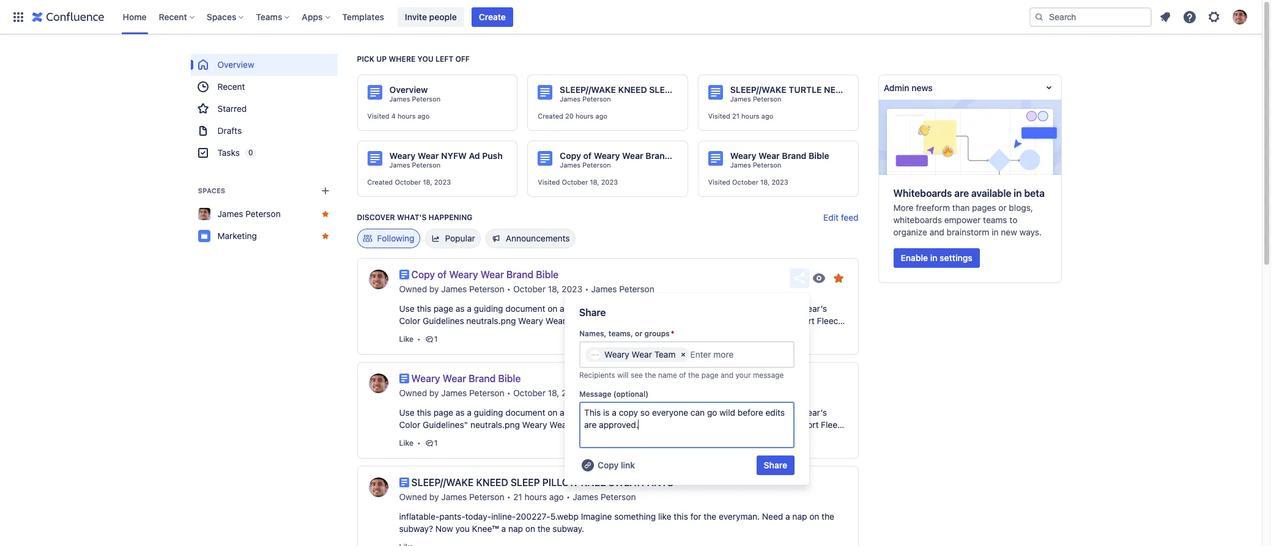 Task type: describe. For each thing, give the bounding box(es) containing it.
drafts
[[218, 125, 242, 136]]

everyman.
[[719, 512, 760, 522]]

peterson up created 20 hours ago
[[583, 95, 611, 103]]

something
[[615, 512, 656, 522]]

1 vertical spatial spaces
[[198, 187, 225, 195]]

edit feed
[[824, 212, 859, 223]]

you inside inflatable-pants-today-inline-200227-5.webp imagine something like this for the everyman. need a nap on the subway? now you knee™️ a nap on the subway.
[[456, 524, 470, 534]]

21 hours ago button
[[513, 491, 564, 504]]

james peterson link up created 20 hours ago
[[560, 95, 611, 103]]

peterson down weary wear brand bible link
[[469, 388, 505, 398]]

james up guidelines
[[441, 284, 467, 294]]

spaces inside popup button
[[207, 11, 236, 22]]

wake for copy of weary wear brand bible
[[749, 304, 771, 314]]

peterson inside copy of weary wear brand bible james peterson
[[583, 161, 611, 169]]

to down (optional)
[[643, 420, 651, 430]]

our for copy of weary wear brand bible
[[704, 316, 719, 326]]

james down knee
[[573, 492, 599, 502]]

for inside use this page as a guiding document on all things weary wear. remember: wear. sleep. wake weary wear's color guidelines neutrals.png weary wear's branding is tied to its' materials. our locally sourced comfort fleece comes in neutral tones that we refuse to alter with artificial dyes; allowing for the natural tones of our fabrics to shine. the ww
[[691, 328, 702, 338]]

james peterson link down weary wear brand bible link
[[441, 387, 505, 400]]

in up blogs,
[[1014, 188, 1022, 199]]

of inside use this page as a guiding document on all things weary wear. remember: wear. sleep. wake weary wear's color guidelines" neutrals.png weary wear's branding is tied to its' materials. our locally sourced comfort fleece comes in neutral tones that we refuse to alter with dyes; allowing for the natural tones of our fabrics to shine. the ww color expa
[[740, 432, 747, 442]]

materials. for weary wear brand bible
[[667, 420, 706, 430]]

pages
[[973, 203, 997, 213]]

guiding for wear
[[474, 304, 503, 314]]

now
[[436, 524, 453, 534]]

recipients will see the name of the page and your message
[[580, 371, 784, 380]]

is for copy of weary wear brand bible
[[613, 316, 619, 326]]

to inside whiteboards are available in beta more freeform than pages or blogs, whiteboards empower teams to organize and brainstorm in new ways.
[[1010, 215, 1018, 225]]

unstar this space image
[[320, 209, 330, 219]]

document for bible
[[506, 408, 546, 418]]

the inside use this page as a guiding document on all things weary wear. remember: wear. sleep. wake weary wear's color guidelines neutrals.png weary wear's branding is tied to its' materials. our locally sourced comfort fleece comes in neutral tones that we refuse to alter with artificial dyes; allowing for the natural tones of our fabrics to shine. the ww
[[704, 328, 717, 338]]

recipients
[[580, 371, 616, 380]]

available
[[972, 188, 1012, 199]]

a inside use this page as a guiding document on all things weary wear. remember: wear. sleep. wake weary wear's color guidelines neutrals.png weary wear's branding is tied to its' materials. our locally sourced comfort fleece comes in neutral tones that we refuse to alter with artificial dyes; allowing for the natural tones of our fabrics to shine. the ww
[[467, 304, 472, 314]]

all for copy of weary wear brand bible
[[560, 304, 569, 314]]

james up use this page as a guiding document on all things weary wear. remember: wear. sleep. wake weary wear's color guidelines neutrals.png weary wear's branding is tied to its' materials. our locally sourced comfort fleece comes in neutral tones that we refuse to alter with artificial dyes; allowing for the natural tones of our fabrics to shine. the ww at the bottom of page
[[592, 284, 617, 294]]

all for weary wear brand bible
[[560, 408, 569, 418]]

wear inside copy of weary wear brand bible james peterson
[[622, 151, 644, 161]]

0 vertical spatial nap
[[793, 512, 807, 522]]

where
[[389, 54, 416, 64]]

home
[[123, 11, 147, 22]]

spaces button
[[203, 7, 249, 27]]

james peterson image for sleep//wake kneed sleep pillow knee sweatpants
[[369, 478, 388, 498]]

left
[[436, 54, 454, 64]]

james down weary wear brand bible link
[[441, 388, 467, 398]]

james peterson link up marketing
[[191, 203, 338, 225]]

created 20 hours ago
[[538, 112, 608, 120]]

james peterson link down will
[[592, 387, 655, 400]]

more
[[894, 203, 914, 213]]

things for copy of weary wear brand bible
[[571, 304, 596, 314]]

new
[[1001, 227, 1018, 237]]

imagine
[[581, 512, 612, 522]]

2 unwatch image from the top
[[812, 375, 826, 390]]

2 vertical spatial color
[[418, 444, 439, 455]]

admin news
[[884, 82, 933, 93]]

recent inside dropdown button
[[159, 11, 187, 22]]

fleece for weary wear brand bible
[[821, 420, 847, 430]]

owned by james peterson • october 18, 2023 • james peterson for bible
[[399, 388, 655, 398]]

organize
[[894, 227, 928, 237]]

james down sleep//wake on the bottom left
[[441, 492, 467, 502]]

as for weary
[[456, 304, 465, 314]]

visited 4 hours ago
[[368, 112, 430, 120]]

is for weary wear brand bible
[[617, 420, 623, 430]]

with for copy of weary wear brand bible
[[580, 328, 597, 338]]

recent button
[[155, 7, 199, 27]]

starred
[[218, 103, 247, 114]]

to up groups
[[639, 316, 647, 326]]

weary wear team image
[[591, 350, 600, 360]]

allowing inside use this page as a guiding document on all things weary wear. remember: wear. sleep. wake weary wear's color guidelines neutrals.png weary wear's branding is tied to its' materials. our locally sourced comfort fleece comes in neutral tones that we refuse to alter with artificial dyes; allowing for the natural tones of our fabrics to shine. the ww
[[656, 328, 689, 338]]

apps button
[[298, 7, 335, 27]]

visited for james peterson link on top of visited 4 hours ago
[[368, 112, 390, 120]]

settings
[[940, 253, 973, 263]]

wear. down (optional)
[[625, 408, 648, 418]]

the inside use this page as a guiding document on all things weary wear. remember: wear. sleep. wake weary wear's color guidelines" neutrals.png weary wear's branding is tied to its' materials. our locally sourced comfort fleece comes in neutral tones that we refuse to alter with dyes; allowing for the natural tones of our fabrics to shine. the ww color expa
[[831, 432, 846, 442]]

fabrics inside use this page as a guiding document on all things weary wear. remember: wear. sleep. wake weary wear's color guidelines neutrals.png weary wear's branding is tied to its' materials. our locally sourced comfort fleece comes in neutral tones that we refuse to alter with artificial dyes; allowing for the natural tones of our fabrics to shine. the ww
[[799, 328, 826, 338]]

1 horizontal spatial recent
[[218, 81, 245, 92]]

wake for weary wear brand bible
[[749, 408, 771, 418]]

1 vertical spatial weary wear brand bible
[[412, 373, 521, 384]]

inline-
[[491, 512, 516, 522]]

use this page as a guiding document on all things weary wear. remember: wear. sleep. wake weary wear's color guidelines" neutrals.png weary wear's branding is tied to its' materials. our locally sourced comfort fleece comes in neutral tones that we refuse to alter with dyes; allowing for the natural tones of our fabrics to shine. the ww color expa
[[399, 408, 847, 455]]

groups
[[645, 329, 670, 338]]

peterson up created october 18, 2023
[[412, 161, 441, 169]]

pick
[[357, 54, 375, 64]]

a down "inline-"
[[502, 524, 506, 534]]

1 unwatch image from the top
[[812, 271, 826, 286]]

james peterson link down created 20 hours ago
[[560, 161, 611, 170]]

october for james peterson link underneath created 20 hours ago
[[562, 178, 588, 186]]

and inside whiteboards are available in beta more freeform than pages or blogs, whiteboards empower teams to organize and brainstorm in new ways.
[[930, 227, 945, 237]]

like for weary
[[399, 439, 414, 448]]

1 for copy
[[434, 335, 438, 344]]

by for weary
[[430, 388, 439, 398]]

the down unwatch icon
[[822, 512, 835, 522]]

james up visited 4 hours ago
[[390, 95, 410, 103]]

like button for copy of weary wear brand bible
[[399, 335, 414, 345]]

pillow
[[543, 477, 579, 488]]

brand inside copy of weary wear brand bible james peterson
[[646, 151, 670, 161]]

october 18, 2023 button for weary wear brand bible
[[513, 387, 583, 400]]

happening
[[429, 213, 473, 222]]

edit
[[824, 212, 839, 223]]

visited 21 hours ago
[[709, 112, 774, 120]]

james up marketing
[[218, 209, 243, 219]]

alter for copy of weary wear brand bible
[[560, 328, 578, 338]]

to up pillow
[[550, 432, 558, 442]]

james peterson link up today-
[[441, 491, 505, 504]]

empower
[[945, 215, 981, 225]]

remember: for copy of weary wear brand bible
[[650, 304, 695, 314]]

0 horizontal spatial or
[[635, 329, 643, 338]]

james peterson for visited 4 hours ago
[[390, 95, 441, 103]]

created for created 20 hours ago
[[538, 112, 564, 120]]

whiteboards are available in beta more freeform than pages or blogs, whiteboards empower teams to organize and brainstorm in new ways.
[[894, 188, 1045, 237]]

october for james peterson link on top of created october 18, 2023
[[395, 178, 421, 186]]

names,
[[580, 329, 607, 338]]

sleep//wake kneed sleep pillow knee sweatpants
[[412, 477, 674, 488]]

wear. up "names, teams, or groups *"
[[625, 304, 648, 314]]

weary wear nyfw ad push
[[390, 151, 503, 161]]

see
[[631, 371, 643, 380]]

0
[[248, 148, 253, 157]]

announcements
[[506, 233, 570, 244]]

this inside inflatable-pants-today-inline-200227-5.webp imagine something like this for the everyman. need a nap on the subway? now you knee™️ a nap on the subway.
[[674, 512, 688, 522]]

neutral for of
[[437, 328, 465, 338]]

kneed
[[476, 477, 508, 488]]

news
[[912, 82, 933, 93]]

1 horizontal spatial overview
[[390, 84, 428, 95]]

refuse for weary wear brand bible
[[523, 432, 548, 442]]

comes for weary wear brand bible
[[399, 432, 426, 442]]

1 horizontal spatial weary wear brand bible
[[731, 151, 830, 161]]

subway?
[[399, 524, 433, 534]]

james peterson link up visited 21 hours ago
[[731, 95, 782, 103]]

what's
[[397, 213, 427, 222]]

like
[[658, 512, 672, 522]]

for inside use this page as a guiding document on all things weary wear. remember: wear. sleep. wake weary wear's color guidelines" neutrals.png weary wear's branding is tied to its' materials. our locally sourced comfort fleece comes in neutral tones that we refuse to alter with dyes; allowing for the natural tones of our fabrics to shine. the ww color expa
[[657, 432, 668, 442]]

knee
[[581, 477, 606, 488]]

locally for copy of weary wear brand bible
[[721, 316, 746, 326]]

sweatpants
[[609, 477, 674, 488]]

off
[[456, 54, 470, 64]]

brainstorm
[[947, 227, 990, 237]]

1 vertical spatial 21
[[513, 492, 522, 502]]

inflatable-
[[399, 512, 440, 522]]

1 vertical spatial nap
[[509, 524, 523, 534]]

branding for weary wear brand bible
[[579, 420, 614, 430]]

link
[[621, 460, 635, 471]]

in inside use this page as a guiding document on all things weary wear. remember: wear. sleep. wake weary wear's color guidelines neutrals.png weary wear's branding is tied to its' materials. our locally sourced comfort fleece comes in neutral tones that we refuse to alter with artificial dyes; allowing for the natural tones of our fabrics to shine. the ww
[[428, 328, 435, 338]]

owned for copy
[[399, 284, 427, 294]]

marketing link
[[191, 225, 338, 247]]

james down visited 21 hours ago
[[731, 161, 751, 169]]

wear. down recipients will see the name of the page and your message
[[697, 408, 720, 418]]

templates
[[342, 11, 384, 22]]

starred link
[[191, 98, 338, 120]]

tied for copy of weary wear brand bible
[[621, 316, 637, 326]]

as for brand
[[456, 408, 465, 418]]

invite people button
[[398, 7, 464, 27]]

search image
[[1035, 12, 1045, 22]]

james up 20
[[560, 95, 581, 103]]

to down unstar image
[[828, 328, 836, 338]]

weary wear team
[[605, 349, 676, 360]]

1 for weary
[[434, 439, 438, 448]]

sleep. for weary wear brand bible
[[722, 408, 747, 418]]

nyfw
[[441, 151, 467, 161]]

clear image
[[678, 350, 688, 360]]

sleep
[[511, 477, 540, 488]]

the right name
[[689, 371, 700, 380]]

sleep. for copy of weary wear brand bible
[[722, 304, 747, 314]]

copy for copy of weary wear brand bible james peterson
[[560, 151, 581, 161]]

teams,
[[609, 329, 633, 338]]

visited for james peterson link underneath created 20 hours ago
[[538, 178, 560, 186]]

comfort for copy of weary wear brand bible
[[783, 316, 815, 326]]

james inside copy of weary wear brand bible james peterson
[[560, 161, 581, 169]]

feed
[[841, 212, 859, 223]]

0 vertical spatial share
[[580, 307, 606, 318]]

freeform
[[916, 203, 950, 213]]

comes for copy of weary wear brand bible
[[399, 328, 426, 338]]

0 horizontal spatial overview
[[218, 59, 254, 70]]

ago for visited 21 hours ago
[[762, 112, 774, 120]]

materials. for copy of weary wear brand bible
[[663, 316, 702, 326]]

copy of weary wear brand bible link
[[412, 269, 561, 281]]

weary inside copy of weary wear brand bible james peterson
[[594, 151, 620, 161]]

the down 200227-
[[538, 524, 551, 534]]

our inside use this page as a guiding document on all things weary wear. remember: wear. sleep. wake weary wear's color guidelines neutrals.png weary wear's branding is tied to its' materials. our locally sourced comfort fleece comes in neutral tones that we refuse to alter with artificial dyes; allowing for the natural tones of our fabrics to shine. the ww
[[784, 328, 797, 338]]

guiding for bible
[[474, 408, 503, 418]]

fleece for copy of weary wear brand bible
[[817, 316, 843, 326]]

your profile and preferences image
[[1233, 9, 1248, 24]]

200227-
[[516, 512, 551, 522]]

inflatable-pants-today-inline-200227-5.webp imagine something like this for the everyman. need a nap on the subway? now you knee™️ a nap on the subway.
[[399, 512, 835, 534]]

push
[[482, 151, 503, 161]]

like for copy
[[399, 335, 414, 344]]

wear. up names, teams, or groups text box
[[697, 304, 720, 314]]

james peterson link up created october 18, 2023
[[390, 161, 441, 170]]

names, teams, or groups *
[[580, 329, 675, 338]]

that for bible
[[491, 432, 507, 442]]

ad
[[469, 151, 480, 161]]

0 vertical spatial 21
[[733, 112, 740, 120]]

peterson up inflatable-pants-today-inline-200227-5.webp imagine something like this for the everyman. need a nap on the subway? now you knee™️ a nap on the subway.
[[601, 492, 636, 502]]

peterson down visited 21 hours ago
[[753, 161, 782, 169]]

that for wear
[[491, 328, 507, 338]]

announcements button
[[486, 229, 576, 248]]

team
[[655, 349, 676, 360]]

artificial
[[599, 328, 630, 338]]

by for sleep//wake
[[430, 492, 439, 502]]

copy of weary wear brand bible james peterson
[[560, 151, 693, 169]]

expa
[[442, 444, 461, 455]]

(optional)
[[614, 390, 649, 399]]

settings icon image
[[1207, 9, 1222, 24]]

in inside "link"
[[931, 253, 938, 263]]

2023 for james peterson link on top of created october 18, 2023
[[434, 178, 451, 186]]

appswitcher icon image
[[11, 9, 26, 24]]

or inside whiteboards are available in beta more freeform than pages or blogs, whiteboards empower teams to organize and brainstorm in new ways.
[[999, 203, 1007, 213]]

like button for weary wear brand bible
[[399, 439, 414, 449]]

than
[[953, 203, 970, 213]]

guidelines"
[[423, 420, 468, 430]]

drafts link
[[191, 120, 338, 142]]

peterson up visited 21 hours ago
[[753, 95, 782, 103]]

our inside use this page as a guiding document on all things weary wear. remember: wear. sleep. wake weary wear's color guidelines" neutrals.png weary wear's branding is tied to its' materials. our locally sourced comfort fleece comes in neutral tones that we refuse to alter with dyes; allowing for the natural tones of our fabrics to shine. the ww color expa
[[750, 432, 763, 442]]

james peterson link down copy of weary wear brand bible
[[441, 283, 505, 296]]

share inside button
[[764, 460, 788, 471]]

james peterson link up use this page as a guiding document on all things weary wear. remember: wear. sleep. wake weary wear's color guidelines neutrals.png weary wear's branding is tied to its' materials. our locally sourced comfort fleece comes in neutral tones that we refuse to alter with artificial dyes; allowing for the natural tones of our fabrics to shine. the ww at the bottom of page
[[592, 283, 655, 296]]

page for copy of weary wear brand bible
[[434, 304, 453, 314]]

peterson down the copy of weary wear brand bible link
[[469, 284, 505, 294]]



Task type: vqa. For each thing, say whether or not it's contained in the screenshot.


Task type: locate. For each thing, give the bounding box(es) containing it.
sourced for weary wear brand bible
[[752, 420, 784, 430]]

sleep//wake
[[412, 477, 474, 488]]

beta
[[1025, 188, 1045, 199]]

copy for copy of weary wear brand bible
[[412, 269, 435, 280]]

0 vertical spatial for
[[691, 328, 702, 338]]

2 october 18, 2023 button from the top
[[513, 387, 583, 400]]

james peterson image for copy of weary wear brand bible
[[369, 270, 388, 289]]

as up guidelines" at the bottom left of the page
[[456, 408, 465, 418]]

0 vertical spatial that
[[491, 328, 507, 338]]

1 owned by james peterson • october 18, 2023 • james peterson from the top
[[399, 284, 655, 294]]

a down copy of weary wear brand bible
[[467, 304, 472, 314]]

to up new
[[1010, 215, 1018, 225]]

comfort inside use this page as a guiding document on all things weary wear. remember: wear. sleep. wake weary wear's color guidelines" neutrals.png weary wear's branding is tied to its' materials. our locally sourced comfort fleece comes in neutral tones that we refuse to alter with dyes; allowing for the natural tones of our fabrics to shine. the ww color expa
[[787, 420, 819, 430]]

2 vertical spatial this
[[674, 512, 688, 522]]

owned for weary
[[399, 388, 427, 398]]

2 like button from the top
[[399, 439, 414, 449]]

1 remember: from the top
[[650, 304, 695, 314]]

whiteboards
[[894, 188, 953, 199]]

people
[[429, 11, 457, 22]]

0 vertical spatial is
[[613, 316, 619, 326]]

20
[[565, 112, 574, 120]]

on
[[548, 304, 558, 314], [548, 408, 558, 418], [810, 512, 820, 522], [526, 524, 535, 534]]

alter left the names,
[[560, 328, 578, 338]]

1 alter from the top
[[560, 328, 578, 338]]

branding
[[575, 316, 610, 326], [579, 420, 614, 430]]

document inside use this page as a guiding document on all things weary wear. remember: wear. sleep. wake weary wear's color guidelines neutrals.png weary wear's branding is tied to its' materials. our locally sourced comfort fleece comes in neutral tones that we refuse to alter with artificial dyes; allowing for the natural tones of our fabrics to shine. the ww
[[506, 304, 546, 314]]

Search field
[[1030, 7, 1152, 27]]

with up copy link dropdown button
[[580, 432, 597, 442]]

3 owned from the top
[[399, 492, 427, 502]]

like • for copy
[[399, 335, 421, 344]]

1 vertical spatial october 18, 2023 button
[[513, 387, 583, 400]]

1 comments image from the top
[[425, 335, 434, 345]]

0 horizontal spatial you
[[418, 54, 434, 64]]

1 horizontal spatial allowing
[[656, 328, 689, 338]]

1 wake from the top
[[749, 304, 771, 314]]

this for copy
[[417, 304, 431, 314]]

0 horizontal spatial natural
[[685, 432, 713, 442]]

0 vertical spatial this
[[417, 304, 431, 314]]

things for weary wear brand bible
[[571, 408, 596, 418]]

0 vertical spatial natural
[[719, 328, 747, 338]]

like • for weary
[[399, 439, 421, 448]]

owned for sleep//wake
[[399, 492, 427, 502]]

refuse for copy of weary wear brand bible
[[523, 328, 548, 338]]

1 vertical spatial comments image
[[425, 439, 434, 449]]

0 vertical spatial overview
[[218, 59, 254, 70]]

you down the pants-
[[456, 524, 470, 534]]

hours for 21
[[742, 112, 760, 120]]

1 refuse from the top
[[523, 328, 548, 338]]

is inside use this page as a guiding document on all things weary wear. remember: wear. sleep. wake weary wear's color guidelines neutrals.png weary wear's branding is tied to its' materials. our locally sourced comfort fleece comes in neutral tones that we refuse to alter with artificial dyes; allowing for the natural tones of our fabrics to shine. the ww
[[613, 316, 619, 326]]

1 horizontal spatial or
[[999, 203, 1007, 213]]

all inside use this page as a guiding document on all things weary wear. remember: wear. sleep. wake weary wear's color guidelines" neutrals.png weary wear's branding is tied to its' materials. our locally sourced comfort fleece comes in neutral tones that we refuse to alter with dyes; allowing for the natural tones of our fabrics to shine. the ww color expa
[[560, 408, 569, 418]]

refuse inside use this page as a guiding document on all things weary wear. remember: wear. sleep. wake weary wear's color guidelines" neutrals.png weary wear's branding is tied to its' materials. our locally sourced comfort fleece comes in neutral tones that we refuse to alter with dyes; allowing for the natural tones of our fabrics to shine. the ww color expa
[[523, 432, 548, 442]]

sourced up share button
[[752, 420, 784, 430]]

1 vertical spatial branding
[[579, 420, 614, 430]]

2 sleep. from the top
[[722, 408, 747, 418]]

sleep.
[[722, 304, 747, 314], [722, 408, 747, 418]]

0 vertical spatial as
[[456, 304, 465, 314]]

branding inside use this page as a guiding document on all things weary wear. remember: wear. sleep. wake weary wear's color guidelines" neutrals.png weary wear's branding is tied to its' materials. our locally sourced comfort fleece comes in neutral tones that we refuse to alter with dyes; allowing for the natural tones of our fabrics to shine. the ww color expa
[[579, 420, 614, 430]]

2 by from the top
[[430, 388, 439, 398]]

of
[[584, 151, 592, 161], [438, 269, 447, 280], [773, 328, 781, 338], [679, 371, 686, 380], [740, 432, 747, 442]]

1 vertical spatial color
[[399, 420, 421, 430]]

overview
[[218, 59, 254, 70], [390, 84, 428, 95]]

ww
[[443, 340, 459, 351], [399, 444, 416, 455]]

james down recipients at the bottom left of page
[[592, 388, 617, 398]]

2 we from the top
[[509, 432, 520, 442]]

0 vertical spatial sourced
[[748, 316, 780, 326]]

1 document from the top
[[506, 304, 546, 314]]

unwatch image
[[812, 479, 826, 494]]

sleep. inside use this page as a guiding document on all things weary wear. remember: wear. sleep. wake weary wear's color guidelines neutrals.png weary wear's branding is tied to its' materials. our locally sourced comfort fleece comes in neutral tones that we refuse to alter with artificial dyes; allowing for the natural tones of our fabrics to shine. the ww
[[722, 304, 747, 314]]

1 sleep. from the top
[[722, 304, 747, 314]]

message
[[753, 371, 784, 380]]

2 horizontal spatial copy
[[598, 460, 619, 471]]

peterson up use this page as a guiding document on all things weary wear. remember: wear. sleep. wake weary wear's color guidelines neutrals.png weary wear's branding is tied to its' materials. our locally sourced comfort fleece comes in neutral tones that we refuse to alter with artificial dyes; allowing for the natural tones of our fabrics to shine. the ww at the bottom of page
[[620, 284, 655, 294]]

1 vertical spatial sleep.
[[722, 408, 747, 418]]

1 vertical spatial recent
[[218, 81, 245, 92]]

owned by james peterson • 21 hours ago • james peterson
[[399, 492, 636, 502]]

things down message on the bottom left of the page
[[571, 408, 596, 418]]

tones
[[467, 328, 489, 338], [749, 328, 771, 338], [467, 432, 489, 442], [715, 432, 737, 442]]

use inside use this page as a guiding document on all things weary wear. remember: wear. sleep. wake weary wear's color guidelines neutrals.png weary wear's branding is tied to its' materials. our locally sourced comfort fleece comes in neutral tones that we refuse to alter with artificial dyes; allowing for the natural tones of our fabrics to shine. the ww
[[399, 304, 415, 314]]

1 vertical spatial comfort
[[787, 420, 819, 430]]

unwatch image right message
[[812, 375, 826, 390]]

james peterson down visited 21 hours ago
[[731, 161, 782, 169]]

1 james peterson image from the top
[[369, 270, 388, 289]]

a up guidelines" at the bottom left of the page
[[467, 408, 472, 418]]

confluence image
[[32, 9, 104, 24], [32, 9, 104, 24]]

Names, teams, or groups text field
[[691, 349, 766, 361]]

fleece inside use this page as a guiding document on all things weary wear. remember: wear. sleep. wake weary wear's color guidelines neutrals.png weary wear's branding is tied to its' materials. our locally sourced comfort fleece comes in neutral tones that we refuse to alter with artificial dyes; allowing for the natural tones of our fabrics to shine. the ww
[[817, 316, 843, 326]]

branding for copy of weary wear brand bible
[[575, 316, 610, 326]]

enable in settings link
[[894, 248, 980, 268]]

our inside use this page as a guiding document on all things weary wear. remember: wear. sleep. wake weary wear's color guidelines" neutrals.png weary wear's branding is tied to its' materials. our locally sourced comfort fleece comes in neutral tones that we refuse to alter with dyes; allowing for the natural tones of our fabrics to shine. the ww color expa
[[708, 420, 723, 430]]

use
[[399, 304, 415, 314], [399, 408, 415, 418]]

ago for visited 4 hours ago
[[418, 112, 430, 120]]

tied for weary wear brand bible
[[625, 420, 641, 430]]

0 vertical spatial tied
[[621, 316, 637, 326]]

help icon image
[[1183, 9, 1198, 24]]

group containing overview
[[191, 54, 338, 164]]

2 alter from the top
[[560, 432, 578, 442]]

guiding down the copy of weary wear brand bible link
[[474, 304, 503, 314]]

tied inside use this page as a guiding document on all things weary wear. remember: wear. sleep. wake weary wear's color guidelines" neutrals.png weary wear's branding is tied to its' materials. our locally sourced comfort fleece comes in neutral tones that we refuse to alter with dyes; allowing for the natural tones of our fabrics to shine. the ww color expa
[[625, 420, 641, 430]]

tied down (optional)
[[625, 420, 641, 430]]

spaces down tasks
[[198, 187, 225, 195]]

recent
[[159, 11, 187, 22], [218, 81, 245, 92]]

1 vertical spatial we
[[509, 432, 520, 442]]

for right *
[[691, 328, 702, 338]]

1 vertical spatial share image
[[792, 479, 807, 494]]

wake inside use this page as a guiding document on all things weary wear. remember: wear. sleep. wake weary wear's color guidelines neutrals.png weary wear's branding is tied to its' materials. our locally sourced comfort fleece comes in neutral tones that we refuse to alter with artificial dyes; allowing for the natural tones of our fabrics to shine. the ww
[[749, 304, 771, 314]]

nap down "inline-"
[[509, 524, 523, 534]]

1 vertical spatial remember:
[[650, 408, 695, 418]]

0 horizontal spatial our
[[750, 432, 763, 442]]

james peterson up created 20 hours ago
[[560, 95, 611, 103]]

1 vertical spatial fleece
[[821, 420, 847, 430]]

invite people
[[405, 11, 457, 22]]

visited
[[368, 112, 390, 120], [709, 112, 731, 120], [538, 178, 560, 186], [709, 178, 731, 186]]

james peterson image for weary wear brand bible
[[369, 374, 388, 394]]

nap right need
[[793, 512, 807, 522]]

page for weary wear brand bible
[[434, 408, 453, 418]]

overview up visited 4 hours ago
[[390, 84, 428, 95]]

2 owned from the top
[[399, 388, 427, 398]]

remember:
[[650, 304, 695, 314], [650, 408, 695, 418]]

document inside use this page as a guiding document on all things weary wear. remember: wear. sleep. wake weary wear's color guidelines" neutrals.png weary wear's branding is tied to its' materials. our locally sourced comfort fleece comes in neutral tones that we refuse to alter with dyes; allowing for the natural tones of our fabrics to shine. the ww color expa
[[506, 408, 546, 418]]

1 vertical spatial you
[[456, 524, 470, 534]]

dyes; inside use this page as a guiding document on all things weary wear. remember: wear. sleep. wake weary wear's color guidelines neutrals.png weary wear's branding is tied to its' materials. our locally sourced comfort fleece comes in neutral tones that we refuse to alter with artificial dyes; allowing for the natural tones of our fabrics to shine. the ww
[[633, 328, 654, 338]]

visited for james peterson link on top of visited 21 hours ago
[[709, 112, 731, 120]]

dyes; up copy link dropdown button
[[599, 432, 620, 442]]

1 vertical spatial for
[[657, 432, 668, 442]]

0 vertical spatial unwatch image
[[812, 271, 826, 286]]

0 vertical spatial comments image
[[425, 335, 434, 345]]

0 vertical spatial october 18, 2023 button
[[513, 283, 583, 296]]

1 october 18, 2023 button from the top
[[513, 283, 583, 296]]

page inside use this page as a guiding document on all things weary wear. remember: wear. sleep. wake weary wear's color guidelines neutrals.png weary wear's branding is tied to its' materials. our locally sourced comfort fleece comes in neutral tones that we refuse to alter with artificial dyes; allowing for the natural tones of our fabrics to shine. the ww
[[434, 304, 453, 314]]

with inside use this page as a guiding document on all things weary wear. remember: wear. sleep. wake weary wear's color guidelines neutrals.png weary wear's branding is tied to its' materials. our locally sourced comfort fleece comes in neutral tones that we refuse to alter with artificial dyes; allowing for the natural tones of our fabrics to shine. the ww
[[580, 328, 597, 338]]

1 vertical spatial sourced
[[752, 420, 784, 430]]

1 vertical spatial its'
[[653, 420, 665, 430]]

materials. inside use this page as a guiding document on all things weary wear. remember: wear. sleep. wake weary wear's color guidelines" neutrals.png weary wear's branding is tied to its' materials. our locally sourced comfort fleece comes in neutral tones that we refuse to alter with dyes; allowing for the natural tones of our fabrics to shine. the ww color expa
[[667, 420, 706, 430]]

owned by james peterson • october 18, 2023 • james peterson
[[399, 284, 655, 294], [399, 388, 655, 398]]

2 remember: from the top
[[650, 408, 695, 418]]

comfort inside use this page as a guiding document on all things weary wear. remember: wear. sleep. wake weary wear's color guidelines neutrals.png weary wear's branding is tied to its' materials. our locally sourced comfort fleece comes in neutral tones that we refuse to alter with artificial dyes; allowing for the natural tones of our fabrics to shine. the ww
[[783, 316, 815, 326]]

1 vertical spatial and
[[721, 371, 734, 380]]

dyes; inside use this page as a guiding document on all things weary wear. remember: wear. sleep. wake weary wear's color guidelines" neutrals.png weary wear's branding is tied to its' materials. our locally sourced comfort fleece comes in neutral tones that we refuse to alter with dyes; allowing for the natural tones of our fabrics to shine. the ww color expa
[[599, 432, 620, 442]]

apps
[[302, 11, 323, 22]]

1 horizontal spatial and
[[930, 227, 945, 237]]

subway.
[[553, 524, 584, 534]]

1 vertical spatial like •
[[399, 439, 421, 448]]

refuse up sleep//wake kneed sleep pillow knee sweatpants
[[523, 432, 548, 442]]

comes inside use this page as a guiding document on all things weary wear. remember: wear. sleep. wake weary wear's color guidelines neutrals.png weary wear's branding is tied to its' materials. our locally sourced comfort fleece comes in neutral tones that we refuse to alter with artificial dyes; allowing for the natural tones of our fabrics to shine. the ww
[[399, 328, 426, 338]]

tied inside use this page as a guiding document on all things weary wear. remember: wear. sleep. wake weary wear's color guidelines neutrals.png weary wear's branding is tied to its' materials. our locally sourced comfort fleece comes in neutral tones that we refuse to alter with artificial dyes; allowing for the natural tones of our fabrics to shine. the ww
[[621, 316, 637, 326]]

things up the names,
[[571, 304, 596, 314]]

fleece inside use this page as a guiding document on all things weary wear. remember: wear. sleep. wake weary wear's color guidelines" neutrals.png weary wear's branding is tied to its' materials. our locally sourced comfort fleece comes in neutral tones that we refuse to alter with dyes; allowing for the natural tones of our fabrics to shine. the ww color expa
[[821, 420, 847, 430]]

2 all from the top
[[560, 408, 569, 418]]

Message (optional) text field
[[580, 402, 795, 449]]

shine. inside use this page as a guiding document on all things weary wear. remember: wear. sleep. wake weary wear's color guidelines" neutrals.png weary wear's branding is tied to its' materials. our locally sourced comfort fleece comes in neutral tones that we refuse to alter with dyes; allowing for the natural tones of our fabrics to shine. the ww color expa
[[805, 432, 828, 442]]

a right need
[[786, 512, 790, 522]]

its' inside use this page as a guiding document on all things weary wear. remember: wear. sleep. wake weary wear's color guidelines neutrals.png weary wear's branding is tied to its' materials. our locally sourced comfort fleece comes in neutral tones that we refuse to alter with artificial dyes; allowing for the natural tones of our fabrics to shine. the ww
[[649, 316, 661, 326]]

create a space image
[[318, 184, 333, 198]]

0 horizontal spatial share
[[580, 307, 606, 318]]

a inside use this page as a guiding document on all things weary wear. remember: wear. sleep. wake weary wear's color guidelines" neutrals.png weary wear's branding is tied to its' materials. our locally sourced comfort fleece comes in neutral tones that we refuse to alter with dyes; allowing for the natural tones of our fabrics to shine. the ww color expa
[[467, 408, 472, 418]]

bible inside copy of weary wear brand bible james peterson
[[673, 151, 693, 161]]

comfort for weary wear brand bible
[[787, 420, 819, 430]]

2 guiding from the top
[[474, 408, 503, 418]]

like
[[399, 335, 414, 344], [399, 439, 414, 448]]

owned by james peterson • october 18, 2023 • james peterson for wear
[[399, 284, 655, 294]]

recent up starred
[[218, 81, 245, 92]]

the right see on the bottom of the page
[[645, 371, 656, 380]]

2023 for james peterson link underneath created 20 hours ago
[[601, 178, 618, 186]]

is up artificial on the left of the page
[[613, 316, 619, 326]]

1 share image from the top
[[792, 271, 807, 286]]

wake down message
[[749, 408, 771, 418]]

as inside use this page as a guiding document on all things weary wear. remember: wear. sleep. wake weary wear's color guidelines" neutrals.png weary wear's branding is tied to its' materials. our locally sourced comfort fleece comes in neutral tones that we refuse to alter with dyes; allowing for the natural tones of our fabrics to shine. the ww color expa
[[456, 408, 465, 418]]

use inside use this page as a guiding document on all things weary wear. remember: wear. sleep. wake weary wear's color guidelines" neutrals.png weary wear's branding is tied to its' materials. our locally sourced comfort fleece comes in neutral tones that we refuse to alter with dyes; allowing for the natural tones of our fabrics to shine. the ww color expa
[[399, 408, 415, 418]]

james peterson
[[390, 95, 441, 103], [560, 95, 611, 103], [731, 95, 782, 103], [390, 161, 441, 169], [731, 161, 782, 169], [218, 209, 281, 219]]

0 vertical spatial materials.
[[663, 316, 702, 326]]

ww inside use this page as a guiding document on all things weary wear. remember: wear. sleep. wake weary wear's color guidelines neutrals.png weary wear's branding is tied to its' materials. our locally sourced comfort fleece comes in neutral tones that we refuse to alter with artificial dyes; allowing for the natural tones of our fabrics to shine. the ww
[[443, 340, 459, 351]]

that up the 'kneed'
[[491, 432, 507, 442]]

comes inside use this page as a guiding document on all things weary wear. remember: wear. sleep. wake weary wear's color guidelines" neutrals.png weary wear's branding is tied to its' materials. our locally sourced comfort fleece comes in neutral tones that we refuse to alter with dyes; allowing for the natural tones of our fabrics to shine. the ww color expa
[[399, 432, 426, 442]]

0 vertical spatial document
[[506, 304, 546, 314]]

we inside use this page as a guiding document on all things weary wear. remember: wear. sleep. wake weary wear's color guidelines neutrals.png weary wear's branding is tied to its' materials. our locally sourced comfort fleece comes in neutral tones that we refuse to alter with artificial dyes; allowing for the natural tones of our fabrics to shine. the ww
[[509, 328, 520, 338]]

to left the names,
[[550, 328, 558, 338]]

1 vertical spatial all
[[560, 408, 569, 418]]

0 horizontal spatial copy
[[412, 269, 435, 280]]

james peterson link up visited 4 hours ago
[[390, 95, 441, 103]]

up
[[377, 54, 387, 64]]

weary wear brand bible
[[731, 151, 830, 161], [412, 373, 521, 384]]

locally inside use this page as a guiding document on all things weary wear. remember: wear. sleep. wake weary wear's color guidelines neutrals.png weary wear's branding is tied to its' materials. our locally sourced comfort fleece comes in neutral tones that we refuse to alter with artificial dyes; allowing for the natural tones of our fabrics to shine. the ww
[[721, 316, 746, 326]]

we for wear
[[509, 328, 520, 338]]

neutral inside use this page as a guiding document on all things weary wear. remember: wear. sleep. wake weary wear's color guidelines" neutrals.png weary wear's branding is tied to its' materials. our locally sourced comfort fleece comes in neutral tones that we refuse to alter with dyes; allowing for the natural tones of our fabrics to shine. the ww color expa
[[437, 432, 465, 442]]

enable in settings
[[901, 253, 973, 263]]

2023 for james peterson link below visited 21 hours ago
[[772, 178, 789, 186]]

edit feed button
[[824, 212, 859, 224]]

1 as from the top
[[456, 304, 465, 314]]

our
[[704, 316, 719, 326], [708, 420, 723, 430]]

2 visited october 18, 2023 from the left
[[709, 178, 789, 186]]

1 vertical spatial or
[[635, 329, 643, 338]]

in down teams
[[992, 227, 999, 237]]

james peterson link down knee
[[573, 491, 636, 504]]

james
[[390, 95, 410, 103], [560, 95, 581, 103], [731, 95, 751, 103], [390, 161, 410, 169], [560, 161, 581, 169], [731, 161, 751, 169], [218, 209, 243, 219], [441, 284, 467, 294], [592, 284, 617, 294], [441, 388, 467, 398], [592, 388, 617, 398], [441, 492, 467, 502], [573, 492, 599, 502]]

its' up groups
[[649, 316, 661, 326]]

1 vertical spatial guiding
[[474, 408, 503, 418]]

this inside use this page as a guiding document on all things weary wear. remember: wear. sleep. wake weary wear's color guidelines" neutrals.png weary wear's branding is tied to its' materials. our locally sourced comfort fleece comes in neutral tones that we refuse to alter with dyes; allowing for the natural tones of our fabrics to shine. the ww color expa
[[417, 408, 431, 418]]

alter for weary wear brand bible
[[560, 432, 578, 442]]

1 vertical spatial by
[[430, 388, 439, 398]]

2 with from the top
[[580, 432, 597, 442]]

this for weary
[[417, 408, 431, 418]]

copy link
[[598, 460, 635, 471]]

notification icon image
[[1158, 9, 1173, 24]]

on inside use this page as a guiding document on all things weary wear. remember: wear. sleep. wake weary wear's color guidelines" neutrals.png weary wear's branding is tied to its' materials. our locally sourced comfort fleece comes in neutral tones that we refuse to alter with dyes; allowing for the natural tones of our fabrics to shine. the ww color expa
[[548, 408, 558, 418]]

its' for copy of weary wear brand bible
[[649, 316, 661, 326]]

james peterson up visited 21 hours ago
[[731, 95, 782, 103]]

this up guidelines
[[417, 304, 431, 314]]

james up created october 18, 2023
[[390, 161, 410, 169]]

share image
[[792, 271, 807, 286], [792, 479, 807, 494]]

use this page as a guiding document on all things weary wear. remember: wear. sleep. wake weary wear's color guidelines neutrals.png weary wear's branding is tied to its' materials. our locally sourced comfort fleece comes in neutral tones that we refuse to alter with artificial dyes; allowing for the natural tones of our fabrics to shine. the ww
[[399, 304, 843, 351]]

that inside use this page as a guiding document on all things weary wear. remember: wear. sleep. wake weary wear's color guidelines neutrals.png weary wear's branding is tied to its' materials. our locally sourced comfort fleece comes in neutral tones that we refuse to alter with artificial dyes; allowing for the natural tones of our fabrics to shine. the ww
[[491, 328, 507, 338]]

copy inside dropdown button
[[598, 460, 619, 471]]

popular button
[[425, 229, 481, 248]]

2 as from the top
[[456, 408, 465, 418]]

and down whiteboards
[[930, 227, 945, 237]]

for inside inflatable-pants-today-inline-200227-5.webp imagine something like this for the everyman. need a nap on the subway? now you knee™️ a nap on the subway.
[[691, 512, 702, 522]]

alter inside use this page as a guiding document on all things weary wear. remember: wear. sleep. wake weary wear's color guidelines neutrals.png weary wear's branding is tied to its' materials. our locally sourced comfort fleece comes in neutral tones that we refuse to alter with artificial dyes; allowing for the natural tones of our fabrics to shine. the ww
[[560, 328, 578, 338]]

remember: for weary wear brand bible
[[650, 408, 695, 418]]

teams
[[256, 11, 282, 22]]

guiding inside use this page as a guiding document on all things weary wear. remember: wear. sleep. wake weary wear's color guidelines neutrals.png weary wear's branding is tied to its' materials. our locally sourced comfort fleece comes in neutral tones that we refuse to alter with artificial dyes; allowing for the natural tones of our fabrics to shine. the ww
[[474, 304, 503, 314]]

to
[[1010, 215, 1018, 225], [639, 316, 647, 326], [550, 328, 558, 338], [828, 328, 836, 338], [643, 420, 651, 430], [550, 432, 558, 442], [794, 432, 802, 442]]

by
[[430, 284, 439, 294], [430, 388, 439, 398], [430, 492, 439, 502]]

materials.
[[663, 316, 702, 326], [667, 420, 706, 430]]

the
[[704, 328, 717, 338], [645, 371, 656, 380], [689, 371, 700, 380], [670, 432, 683, 442], [704, 512, 717, 522], [822, 512, 835, 522], [538, 524, 551, 534]]

2 1 from the top
[[434, 439, 438, 448]]

peterson down see on the bottom of the page
[[620, 388, 655, 398]]

templates link
[[339, 7, 388, 27]]

page down names, teams, or groups text box
[[702, 371, 719, 380]]

share image left unstar image
[[792, 271, 807, 286]]

color for weary wear brand bible
[[399, 420, 421, 430]]

by for copy
[[430, 284, 439, 294]]

james peterson for created october 18, 2023
[[390, 161, 441, 169]]

1 all from the top
[[560, 304, 569, 314]]

group
[[191, 54, 338, 164]]

1 horizontal spatial our
[[784, 328, 797, 338]]

tied
[[621, 316, 637, 326], [625, 420, 641, 430]]

sourced inside use this page as a guiding document on all things weary wear. remember: wear. sleep. wake weary wear's color guidelines neutrals.png weary wear's branding is tied to its' materials. our locally sourced comfort fleece comes in neutral tones that we refuse to alter with artificial dyes; allowing for the natural tones of our fabrics to shine. the ww
[[748, 316, 780, 326]]

3 by from the top
[[430, 492, 439, 502]]

1 vertical spatial our
[[708, 420, 723, 430]]

materials. down recipients will see the name of the page and your message
[[667, 420, 706, 430]]

2 vertical spatial copy
[[598, 460, 619, 471]]

0 horizontal spatial 21
[[513, 492, 522, 502]]

sleep. up names, teams, or groups text box
[[722, 304, 747, 314]]

visited october 18, 2023
[[538, 178, 618, 186], [709, 178, 789, 186]]

comments image for weary
[[425, 439, 434, 449]]

we
[[509, 328, 520, 338], [509, 432, 520, 442]]

2 comments image from the top
[[425, 439, 434, 449]]

1 vertical spatial with
[[580, 432, 597, 442]]

comments image
[[425, 335, 434, 345], [425, 439, 434, 449]]

1 horizontal spatial share
[[764, 460, 788, 471]]

1 1 from the top
[[434, 335, 438, 344]]

october 18, 2023 button down recipients at the bottom left of page
[[513, 387, 583, 400]]

0 horizontal spatial recent
[[159, 11, 187, 22]]

our for weary wear brand bible
[[708, 420, 723, 430]]

2 like from the top
[[399, 439, 414, 448]]

dyes; up weary wear team
[[633, 328, 654, 338]]

ways.
[[1020, 227, 1042, 237]]

owned by james peterson • october 18, 2023 • james peterson down the copy of weary wear brand bible link
[[399, 284, 655, 294]]

allowing inside use this page as a guiding document on all things weary wear. remember: wear. sleep. wake weary wear's color guidelines" neutrals.png weary wear's branding is tied to its' materials. our locally sourced comfort fleece comes in neutral tones that we refuse to alter with dyes; allowing for the natural tones of our fabrics to shine. the ww color expa
[[623, 432, 655, 442]]

1 things from the top
[[571, 304, 596, 314]]

to up share button
[[794, 432, 802, 442]]

neutrals.png for bible
[[471, 420, 520, 430]]

sourced for copy of weary wear brand bible
[[748, 316, 780, 326]]

1 by from the top
[[430, 284, 439, 294]]

discover
[[357, 213, 395, 222]]

shine.
[[399, 340, 423, 351], [805, 432, 828, 442]]

global element
[[7, 0, 1028, 34]]

weary wear brand bible down visited 21 hours ago
[[731, 151, 830, 161]]

natural
[[719, 328, 747, 338], [685, 432, 713, 442]]

recent right the home
[[159, 11, 187, 22]]

natural inside use this page as a guiding document on all things weary wear. remember: wear. sleep. wake weary wear's color guidelines" neutrals.png weary wear's branding is tied to its' materials. our locally sourced comfort fleece comes in neutral tones that we refuse to alter with dyes; allowing for the natural tones of our fabrics to shine. the ww color expa
[[685, 432, 713, 442]]

0 horizontal spatial allowing
[[623, 432, 655, 442]]

1 vertical spatial owned by james peterson • october 18, 2023 • james peterson
[[399, 388, 655, 398]]

wear
[[418, 151, 439, 161], [622, 151, 644, 161], [759, 151, 780, 161], [481, 269, 504, 280], [632, 349, 652, 360], [443, 373, 466, 384]]

banner
[[0, 0, 1263, 34]]

1 we from the top
[[509, 328, 520, 338]]

and left the 'your'
[[721, 371, 734, 380]]

1 vertical spatial use
[[399, 408, 415, 418]]

2 document from the top
[[506, 408, 546, 418]]

use for weary wear brand bible
[[399, 408, 415, 418]]

natural inside use this page as a guiding document on all things weary wear. remember: wear. sleep. wake weary wear's color guidelines neutrals.png weary wear's branding is tied to its' materials. our locally sourced comfort fleece comes in neutral tones that we refuse to alter with artificial dyes; allowing for the natural tones of our fabrics to shine. the ww
[[719, 328, 747, 338]]

peterson up marketing link at top left
[[246, 209, 281, 219]]

0 horizontal spatial ww
[[399, 444, 416, 455]]

neutral inside use this page as a guiding document on all things weary wear. remember: wear. sleep. wake weary wear's color guidelines neutrals.png weary wear's branding is tied to its' materials. our locally sourced comfort fleece comes in neutral tones that we refuse to alter with artificial dyes; allowing for the natural tones of our fabrics to shine. the ww
[[437, 328, 465, 338]]

this
[[417, 304, 431, 314], [417, 408, 431, 418], [674, 512, 688, 522]]

0 vertical spatial ww
[[443, 340, 459, 351]]

2 vertical spatial page
[[434, 408, 453, 418]]

created up discover
[[368, 178, 393, 186]]

all
[[560, 304, 569, 314], [560, 408, 569, 418]]

owned up guidelines
[[399, 284, 427, 294]]

we for bible
[[509, 432, 520, 442]]

1 horizontal spatial visited october 18, 2023
[[709, 178, 789, 186]]

peterson up visited 4 hours ago
[[412, 95, 441, 103]]

alter inside use this page as a guiding document on all things weary wear. remember: wear. sleep. wake weary wear's color guidelines" neutrals.png weary wear's branding is tied to its' materials. our locally sourced comfort fleece comes in neutral tones that we refuse to alter with dyes; allowing for the natural tones of our fabrics to shine. the ww color expa
[[560, 432, 578, 442]]

refuse inside use this page as a guiding document on all things weary wear. remember: wear. sleep. wake weary wear's color guidelines neutrals.png weary wear's branding is tied to its' materials. our locally sourced comfort fleece comes in neutral tones that we refuse to alter with artificial dyes; allowing for the natural tones of our fabrics to shine. the ww
[[523, 328, 548, 338]]

its' for weary wear brand bible
[[653, 420, 665, 430]]

we inside use this page as a guiding document on all things weary wear. remember: wear. sleep. wake weary wear's color guidelines" neutrals.png weary wear's branding is tied to its' materials. our locally sourced comfort fleece comes in neutral tones that we refuse to alter with dyes; allowing for the natural tones of our fabrics to shine. the ww color expa
[[509, 432, 520, 442]]

0 vertical spatial spaces
[[207, 11, 236, 22]]

0 vertical spatial we
[[509, 328, 520, 338]]

2 use from the top
[[399, 408, 415, 418]]

0 vertical spatial you
[[418, 54, 434, 64]]

knee™️
[[472, 524, 499, 534]]

our inside use this page as a guiding document on all things weary wear. remember: wear. sleep. wake weary wear's color guidelines neutrals.png weary wear's branding is tied to its' materials. our locally sourced comfort fleece comes in neutral tones that we refuse to alter with artificial dyes; allowing for the natural tones of our fabrics to shine. the ww
[[704, 316, 719, 326]]

2 wake from the top
[[749, 408, 771, 418]]

sleep//wake kneed sleep pillow knee sweatpants link
[[412, 477, 676, 489]]

james peterson image
[[369, 270, 388, 289], [369, 374, 388, 394], [369, 478, 388, 498]]

that inside use this page as a guiding document on all things weary wear. remember: wear. sleep. wake weary wear's color guidelines" neutrals.png weary wear's branding is tied to its' materials. our locally sourced comfort fleece comes in neutral tones that we refuse to alter with dyes; allowing for the natural tones of our fabrics to shine. the ww color expa
[[491, 432, 507, 442]]

peterson down the 'kneed'
[[469, 492, 505, 502]]

of inside copy of weary wear brand bible james peterson
[[584, 151, 592, 161]]

fabrics inside use this page as a guiding document on all things weary wear. remember: wear. sleep. wake weary wear's color guidelines" neutrals.png weary wear's branding is tied to its' materials. our locally sourced comfort fleece comes in neutral tones that we refuse to alter with dyes; allowing for the natural tones of our fabrics to shine. the ww color expa
[[765, 432, 792, 442]]

ww inside use this page as a guiding document on all things weary wear. remember: wear. sleep. wake weary wear's color guidelines" neutrals.png weary wear's branding is tied to its' materials. our locally sourced comfort fleece comes in neutral tones that we refuse to alter with dyes; allowing for the natural tones of our fabrics to shine. the ww color expa
[[399, 444, 416, 455]]

our down recipients will see the name of the page and your message
[[708, 420, 723, 430]]

2 james peterson image from the top
[[369, 374, 388, 394]]

0 vertical spatial share image
[[792, 271, 807, 286]]

james peterson link down visited 21 hours ago
[[731, 161, 782, 170]]

teams button
[[252, 7, 295, 27]]

4
[[391, 112, 396, 120]]

james peterson link
[[390, 95, 441, 103], [560, 95, 611, 103], [731, 95, 782, 103], [390, 161, 441, 170], [560, 161, 611, 170], [731, 161, 782, 170], [191, 203, 338, 225], [441, 283, 505, 296], [592, 283, 655, 296], [441, 387, 505, 400], [592, 387, 655, 400], [441, 491, 505, 504], [573, 491, 636, 504]]

color left guidelines" at the bottom left of the page
[[399, 420, 421, 430]]

october 18, 2023 button down announcements
[[513, 283, 583, 296]]

of inside use this page as a guiding document on all things weary wear. remember: wear. sleep. wake weary wear's color guidelines neutrals.png weary wear's branding is tied to its' materials. our locally sourced comfort fleece comes in neutral tones that we refuse to alter with artificial dyes; allowing for the natural tones of our fabrics to shine. the ww
[[773, 328, 781, 338]]

ago for created 20 hours ago
[[596, 112, 608, 120]]

0 vertical spatial like
[[399, 335, 414, 344]]

our up names, teams, or groups text box
[[704, 316, 719, 326]]

guiding inside use this page as a guiding document on all things weary wear. remember: wear. sleep. wake weary wear's color guidelines" neutrals.png weary wear's branding is tied to its' materials. our locally sourced comfort fleece comes in neutral tones that we refuse to alter with dyes; allowing for the natural tones of our fabrics to shine. the ww color expa
[[474, 408, 503, 418]]

hours for 4
[[398, 112, 416, 120]]

0 vertical spatial recent
[[159, 11, 187, 22]]

2 share image from the top
[[792, 479, 807, 494]]

2 refuse from the top
[[523, 432, 548, 442]]

2 owned by james peterson • october 18, 2023 • james peterson from the top
[[399, 388, 655, 398]]

color left the expa
[[418, 444, 439, 455]]

blogs,
[[1009, 203, 1034, 213]]

unstar this space image
[[320, 231, 330, 241]]

1 like from the top
[[399, 335, 414, 344]]

1 visited october 18, 2023 from the left
[[538, 178, 618, 186]]

1 vertical spatial neutral
[[437, 432, 465, 442]]

1 neutral from the top
[[437, 328, 465, 338]]

0 vertical spatial or
[[999, 203, 1007, 213]]

0 vertical spatial branding
[[575, 316, 610, 326]]

neutrals.png for wear
[[467, 316, 516, 326]]

the left everyman.
[[704, 512, 717, 522]]

copy down following
[[412, 269, 435, 280]]

21
[[733, 112, 740, 120], [513, 492, 522, 502]]

color for copy of weary wear brand bible
[[399, 316, 421, 326]]

like button
[[399, 335, 414, 345], [399, 439, 414, 449]]

unwatch image
[[812, 271, 826, 286], [812, 375, 826, 390]]

that up weary wear brand bible link
[[491, 328, 507, 338]]

the inside use this page as a guiding document on all things weary wear. remember: wear. sleep. wake weary wear's color guidelines neutrals.png weary wear's branding is tied to its' materials. our locally sourced comfort fleece comes in neutral tones that we refuse to alter with artificial dyes; allowing for the natural tones of our fabrics to shine. the ww
[[425, 340, 440, 351]]

0 vertical spatial fleece
[[817, 316, 843, 326]]

october
[[395, 178, 421, 186], [562, 178, 588, 186], [733, 178, 759, 186], [513, 284, 546, 294], [513, 388, 546, 398]]

0 horizontal spatial the
[[425, 340, 440, 351]]

james peterson up marketing
[[218, 209, 281, 219]]

0 horizontal spatial dyes;
[[599, 432, 620, 442]]

with for weary wear brand bible
[[580, 432, 597, 442]]

ww left the expa
[[399, 444, 416, 455]]

1 use from the top
[[399, 304, 415, 314]]

sourced inside use this page as a guiding document on all things weary wear. remember: wear. sleep. wake weary wear's color guidelines" neutrals.png weary wear's branding is tied to its' materials. our locally sourced comfort fleece comes in neutral tones that we refuse to alter with dyes; allowing for the natural tones of our fabrics to shine. the ww color expa
[[752, 420, 784, 430]]

unwatch image left unstar image
[[812, 271, 826, 286]]

1 vertical spatial unwatch image
[[812, 375, 826, 390]]

neutrals.png down the copy of weary wear brand bible link
[[467, 316, 516, 326]]

by up guidelines" at the bottom left of the page
[[430, 388, 439, 398]]

1 down guidelines
[[434, 335, 438, 344]]

1 vertical spatial our
[[750, 432, 763, 442]]

copy
[[560, 151, 581, 161], [412, 269, 435, 280], [598, 460, 619, 471]]

1 with from the top
[[580, 328, 597, 338]]

spaces
[[207, 11, 236, 22], [198, 187, 225, 195]]

remember: inside use this page as a guiding document on all things weary wear. remember: wear. sleep. wake weary wear's color guidelines" neutrals.png weary wear's branding is tied to its' materials. our locally sourced comfort fleece comes in neutral tones that we refuse to alter with dyes; allowing for the natural tones of our fabrics to shine. the ww color expa
[[650, 408, 695, 418]]

0 vertical spatial wake
[[749, 304, 771, 314]]

things
[[571, 304, 596, 314], [571, 408, 596, 418]]

this inside use this page as a guiding document on all things weary wear. remember: wear. sleep. wake weary wear's color guidelines neutrals.png weary wear's branding is tied to its' materials. our locally sourced comfort fleece comes in neutral tones that we refuse to alter with artificial dyes; allowing for the natural tones of our fabrics to shine. the ww
[[417, 304, 431, 314]]

0 vertical spatial like button
[[399, 335, 414, 345]]

as inside use this page as a guiding document on all things weary wear. remember: wear. sleep. wake weary wear's color guidelines neutrals.png weary wear's branding is tied to its' materials. our locally sourced comfort fleece comes in neutral tones that we refuse to alter with artificial dyes; allowing for the natural tones of our fabrics to shine. the ww
[[456, 304, 465, 314]]

2 things from the top
[[571, 408, 596, 418]]

copy inside copy of weary wear brand bible james peterson
[[560, 151, 581, 161]]

0 vertical spatial our
[[784, 328, 797, 338]]

on inside use this page as a guiding document on all things weary wear. remember: wear. sleep. wake weary wear's color guidelines neutrals.png weary wear's branding is tied to its' materials. our locally sourced comfort fleece comes in neutral tones that we refuse to alter with artificial dyes; allowing for the natural tones of our fabrics to shine. the ww
[[548, 304, 558, 314]]

1 that from the top
[[491, 328, 507, 338]]

2 comes from the top
[[399, 432, 426, 442]]

james peterson for created 20 hours ago
[[560, 95, 611, 103]]

use for copy of weary wear brand bible
[[399, 304, 415, 314]]

3 james peterson image from the top
[[369, 478, 388, 498]]

1 vertical spatial things
[[571, 408, 596, 418]]

ago
[[418, 112, 430, 120], [596, 112, 608, 120], [762, 112, 774, 120], [549, 492, 564, 502]]

share image left unwatch icon
[[792, 479, 807, 494]]

with up 'weary wear team' "icon"
[[580, 328, 597, 338]]

by down sleep//wake on the bottom left
[[430, 492, 439, 502]]

this right 'like' on the bottom right of the page
[[674, 512, 688, 522]]

things inside use this page as a guiding document on all things weary wear. remember: wear. sleep. wake weary wear's color guidelines neutrals.png weary wear's branding is tied to its' materials. our locally sourced comfort fleece comes in neutral tones that we refuse to alter with artificial dyes; allowing for the natural tones of our fabrics to shine. the ww
[[571, 304, 596, 314]]

locally for weary wear brand bible
[[725, 420, 750, 430]]

james peterson up created october 18, 2023
[[390, 161, 441, 169]]

visited october 18, 2023 for james peterson link underneath created 20 hours ago
[[538, 178, 618, 186]]

1 comes from the top
[[399, 328, 426, 338]]

james peterson for visited october 18, 2023
[[731, 161, 782, 169]]

branding up the names,
[[575, 316, 610, 326]]

with inside use this page as a guiding document on all things weary wear. remember: wear. sleep. wake weary wear's color guidelines" neutrals.png weary wear's branding is tied to its' materials. our locally sourced comfort fleece comes in neutral tones that we refuse to alter with dyes; allowing for the natural tones of our fabrics to shine. the ww color expa
[[580, 432, 597, 442]]

0 vertical spatial by
[[430, 284, 439, 294]]

and
[[930, 227, 945, 237], [721, 371, 734, 380]]

1
[[434, 335, 438, 344], [434, 439, 438, 448]]

materials. inside use this page as a guiding document on all things weary wear. remember: wear. sleep. wake weary wear's color guidelines neutrals.png weary wear's branding is tied to its' materials. our locally sourced comfort fleece comes in neutral tones that we refuse to alter with artificial dyes; allowing for the natural tones of our fabrics to shine. the ww
[[663, 316, 702, 326]]

created for created october 18, 2023
[[368, 178, 393, 186]]

1 owned from the top
[[399, 284, 427, 294]]

page up guidelines
[[434, 304, 453, 314]]

0 vertical spatial owned by james peterson • october 18, 2023 • james peterson
[[399, 284, 655, 294]]

recent link
[[191, 76, 338, 98]]

sleep. inside use this page as a guiding document on all things weary wear. remember: wear. sleep. wake weary wear's color guidelines" neutrals.png weary wear's branding is tied to its' materials. our locally sourced comfort fleece comes in neutral tones that we refuse to alter with dyes; allowing for the natural tones of our fabrics to shine. the ww color expa
[[722, 408, 747, 418]]

2 like • from the top
[[399, 439, 421, 448]]

0 vertical spatial owned
[[399, 284, 427, 294]]

share up the names,
[[580, 307, 606, 318]]

2 neutral from the top
[[437, 432, 465, 442]]

1 guiding from the top
[[474, 304, 503, 314]]

following button
[[357, 229, 420, 248]]

weary wear brand bible up guidelines" at the bottom left of the page
[[412, 373, 521, 384]]

visited for james peterson link below visited 21 hours ago
[[709, 178, 731, 186]]

that
[[491, 328, 507, 338], [491, 432, 507, 442]]

1 vertical spatial materials.
[[667, 420, 706, 430]]

color inside use this page as a guiding document on all things weary wear. remember: wear. sleep. wake weary wear's color guidelines neutrals.png weary wear's branding is tied to its' materials. our locally sourced comfort fleece comes in neutral tones that we refuse to alter with artificial dyes; allowing for the natural tones of our fabrics to shine. the ww
[[399, 316, 421, 326]]

comments image for copy
[[425, 335, 434, 345]]

things inside use this page as a guiding document on all things weary wear. remember: wear. sleep. wake weary wear's color guidelines" neutrals.png weary wear's branding is tied to its' materials. our locally sourced comfort fleece comes in neutral tones that we refuse to alter with dyes; allowing for the natural tones of our fabrics to shine. the ww color expa
[[571, 408, 596, 418]]

0 vertical spatial comfort
[[783, 316, 815, 326]]

today-
[[465, 512, 491, 522]]

neutrals.png inside use this page as a guiding document on all things weary wear. remember: wear. sleep. wake weary wear's color guidelines" neutrals.png weary wear's branding is tied to its' materials. our locally sourced comfort fleece comes in neutral tones that we refuse to alter with dyes; allowing for the natural tones of our fabrics to shine. the ww color expa
[[471, 420, 520, 430]]

hours for 20
[[576, 112, 594, 120]]

branding inside use this page as a guiding document on all things weary wear. remember: wear. sleep. wake weary wear's color guidelines neutrals.png weary wear's branding is tied to its' materials. our locally sourced comfort fleece comes in neutral tones that we refuse to alter with artificial dyes; allowing for the natural tones of our fabrics to shine. the ww
[[575, 316, 610, 326]]

0 horizontal spatial nap
[[509, 524, 523, 534]]

the inside use this page as a guiding document on all things weary wear. remember: wear. sleep. wake weary wear's color guidelines" neutrals.png weary wear's branding is tied to its' materials. our locally sourced comfort fleece comes in neutral tones that we refuse to alter with dyes; allowing for the natural tones of our fabrics to shine. the ww color expa
[[670, 432, 683, 442]]

fabrics
[[799, 328, 826, 338], [765, 432, 792, 442]]

5.webp
[[551, 512, 579, 522]]

comes down guidelines
[[399, 328, 426, 338]]

0 horizontal spatial and
[[721, 371, 734, 380]]

page inside use this page as a guiding document on all things weary wear. remember: wear. sleep. wake weary wear's color guidelines" neutrals.png weary wear's branding is tied to its' materials. our locally sourced comfort fleece comes in neutral tones that we refuse to alter with dyes; allowing for the natural tones of our fabrics to shine. the ww color expa
[[434, 408, 453, 418]]

0 vertical spatial page
[[434, 304, 453, 314]]

neutral for wear
[[437, 432, 465, 442]]

1 vertical spatial locally
[[725, 420, 750, 430]]

0 vertical spatial color
[[399, 316, 421, 326]]

as up guidelines
[[456, 304, 465, 314]]

0 vertical spatial things
[[571, 304, 596, 314]]

0 vertical spatial allowing
[[656, 328, 689, 338]]

banner containing home
[[0, 0, 1263, 34]]

is inside use this page as a guiding document on all things weary wear. remember: wear. sleep. wake weary wear's color guidelines" neutrals.png weary wear's branding is tied to its' materials. our locally sourced comfort fleece comes in neutral tones that we refuse to alter with dyes; allowing for the natural tones of our fabrics to shine. the ww color expa
[[617, 420, 623, 430]]

neutrals.png
[[467, 316, 516, 326], [471, 420, 520, 430]]

unstar image
[[831, 271, 846, 286]]

1 vertical spatial owned
[[399, 388, 427, 398]]

2 vertical spatial james peterson image
[[369, 478, 388, 498]]

weary wear brand bible link
[[412, 373, 524, 385]]

0 vertical spatial copy
[[560, 151, 581, 161]]

wake inside use this page as a guiding document on all things weary wear. remember: wear. sleep. wake weary wear's color guidelines" neutrals.png weary wear's branding is tied to its' materials. our locally sourced comfort fleece comes in neutral tones that we refuse to alter with dyes; allowing for the natural tones of our fabrics to shine. the ww color expa
[[749, 408, 771, 418]]

pick up where you left off
[[357, 54, 470, 64]]

message (optional)
[[580, 390, 649, 399]]

1 horizontal spatial nap
[[793, 512, 807, 522]]

in inside use this page as a guiding document on all things weary wear. remember: wear. sleep. wake weary wear's color guidelines" neutrals.png weary wear's branding is tied to its' materials. our locally sourced comfort fleece comes in neutral tones that we refuse to alter with dyes; allowing for the natural tones of our fabrics to shine. the ww color expa
[[428, 432, 435, 442]]

page
[[434, 304, 453, 314], [702, 371, 719, 380], [434, 408, 453, 418]]

1 like • from the top
[[399, 335, 421, 344]]

for up 'sweatpants'
[[657, 432, 668, 442]]

allowing
[[656, 328, 689, 338], [623, 432, 655, 442]]

visited october 18, 2023 for james peterson link below visited 21 hours ago
[[709, 178, 789, 186]]

guiding down weary wear brand bible link
[[474, 408, 503, 418]]

2 that from the top
[[491, 432, 507, 442]]

overview up recent link
[[218, 59, 254, 70]]

are
[[955, 188, 969, 199]]

october 18, 2023 button for copy of weary wear brand bible
[[513, 283, 583, 296]]

like •
[[399, 335, 421, 344], [399, 439, 421, 448]]

1 vertical spatial page
[[702, 371, 719, 380]]

allowing up team
[[656, 328, 689, 338]]

all inside use this page as a guiding document on all things weary wear. remember: wear. sleep. wake weary wear's color guidelines neutrals.png weary wear's branding is tied to its' materials. our locally sourced comfort fleece comes in neutral tones that we refuse to alter with artificial dyes; allowing for the natural tones of our fabrics to shine. the ww
[[560, 304, 569, 314]]

1 vertical spatial that
[[491, 432, 507, 442]]

copy link button
[[580, 456, 637, 476]]

shine. inside use this page as a guiding document on all things weary wear. remember: wear. sleep. wake weary wear's color guidelines neutrals.png weary wear's branding is tied to its' materials. our locally sourced comfort fleece comes in neutral tones that we refuse to alter with artificial dyes; allowing for the natural tones of our fabrics to shine. the ww
[[399, 340, 423, 351]]

locally inside use this page as a guiding document on all things weary wear. remember: wear. sleep. wake weary wear's color guidelines" neutrals.png weary wear's branding is tied to its' materials. our locally sourced comfort fleece comes in neutral tones that we refuse to alter with dyes; allowing for the natural tones of our fabrics to shine. the ww color expa
[[725, 420, 750, 430]]

1 like button from the top
[[399, 335, 414, 345]]

james up visited 21 hours ago
[[731, 95, 751, 103]]

tasks
[[218, 147, 240, 158]]



